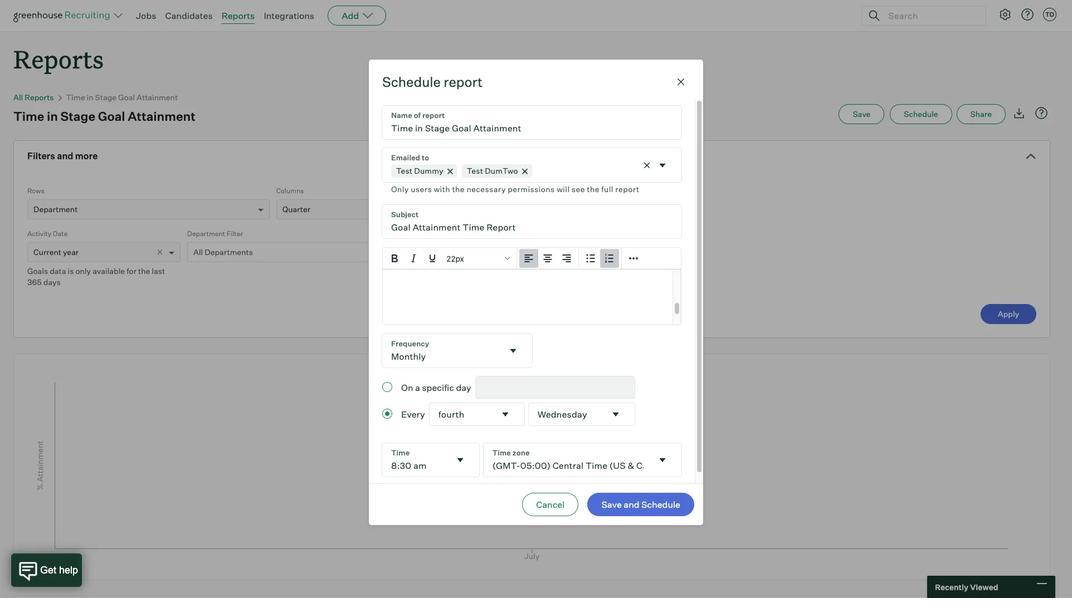 Task type: vqa. For each thing, say whether or not it's contained in the screenshot.
Save's and
yes



Task type: describe. For each thing, give the bounding box(es) containing it.
see
[[572, 185, 585, 194]]

reports link
[[222, 10, 255, 21]]

toggle flyout image inside the clear selection "field"
[[657, 160, 668, 171]]

integrations link
[[264, 10, 315, 21]]

0 vertical spatial stage
[[95, 93, 117, 102]]

schedule report
[[382, 74, 483, 91]]

2 horizontal spatial the
[[587, 185, 600, 194]]

more
[[75, 151, 98, 162]]

all for all departments
[[193, 248, 203, 257]]

22px group
[[383, 248, 681, 270]]

current year
[[33, 248, 79, 257]]

department for department filter
[[187, 230, 225, 238]]

save and schedule
[[602, 499, 681, 510]]

users
[[411, 185, 432, 194]]

xychart image
[[27, 355, 1037, 578]]

is
[[68, 267, 74, 276]]

quarter
[[282, 205, 311, 214]]

all reports
[[13, 93, 54, 102]]

time in stage goal attainment link
[[66, 93, 178, 102]]

specific
[[422, 383, 454, 394]]

0 vertical spatial reports
[[222, 10, 255, 21]]

save for save
[[853, 109, 871, 119]]

department for department
[[33, 205, 78, 214]]

share
[[971, 109, 992, 119]]

candidates link
[[165, 10, 213, 21]]

rows
[[27, 187, 44, 195]]

apply
[[998, 310, 1020, 319]]

filters and more
[[27, 151, 98, 162]]

recently
[[935, 583, 969, 592]]

schedule for schedule report
[[382, 74, 441, 91]]

0 vertical spatial time
[[66, 93, 85, 102]]

0 horizontal spatial time
[[13, 109, 44, 124]]

add
[[342, 10, 359, 21]]

1 vertical spatial time in stage goal attainment
[[13, 109, 196, 124]]

on
[[401, 383, 413, 394]]

save and schedule this report to revisit it! element
[[839, 104, 890, 124]]

jobs
[[136, 10, 156, 21]]

schedule inside button
[[642, 499, 681, 510]]

dummy
[[414, 166, 444, 176]]

faq image
[[1035, 107, 1049, 120]]

only
[[75, 267, 91, 276]]

and for filters
[[57, 151, 73, 162]]

on a specific day
[[401, 383, 471, 394]]

all for all reports
[[13, 93, 23, 102]]

test dumtwo
[[467, 166, 518, 176]]

22px toolbar
[[383, 248, 517, 270]]

0 vertical spatial in
[[87, 93, 93, 102]]

0 vertical spatial attainment
[[137, 93, 178, 102]]

On a specific day text field
[[476, 377, 626, 399]]

365
[[27, 278, 42, 287]]

integrations
[[264, 10, 315, 21]]

and for save
[[624, 499, 640, 510]]

full
[[602, 185, 614, 194]]

0 vertical spatial toggle flyout image
[[508, 346, 519, 357]]

for
[[127, 267, 137, 276]]

only
[[391, 185, 409, 194]]

test dummy
[[396, 166, 444, 176]]

1 toolbar from the left
[[517, 248, 579, 270]]

2 vertical spatial reports
[[25, 93, 54, 102]]

Search text field
[[886, 8, 976, 24]]

22px button
[[442, 249, 515, 268]]

recently viewed
[[935, 583, 999, 592]]

dumtwo
[[485, 166, 518, 176]]



Task type: locate. For each thing, give the bounding box(es) containing it.
toggle flyout image up on a specific day text box
[[508, 346, 519, 357]]

1 horizontal spatial save
[[853, 109, 871, 119]]

departments
[[205, 248, 253, 257]]

stage
[[95, 93, 117, 102], [61, 109, 95, 124]]

every
[[401, 409, 425, 421]]

column header
[[14, 597, 181, 599]]

0 vertical spatial schedule
[[382, 74, 441, 91]]

available
[[93, 267, 125, 276]]

date
[[53, 230, 68, 238]]

2 vertical spatial schedule
[[642, 499, 681, 510]]

1 vertical spatial toggle flyout image
[[500, 409, 511, 421]]

the inside goals data is only available for the last 365 days
[[138, 267, 150, 276]]

the right with
[[452, 185, 465, 194]]

department option
[[33, 205, 78, 214]]

1 horizontal spatial time
[[66, 93, 85, 102]]

day
[[456, 383, 471, 394]]

time right all reports link
[[66, 93, 85, 102]]

and
[[57, 151, 73, 162], [624, 499, 640, 510]]

attainment
[[137, 93, 178, 102], [128, 109, 196, 124]]

save for save and schedule
[[602, 499, 622, 510]]

1 vertical spatial stage
[[61, 109, 95, 124]]

quarter option
[[282, 205, 311, 214]]

test
[[396, 166, 413, 176], [467, 166, 483, 176]]

1 horizontal spatial schedule
[[642, 499, 681, 510]]

0 vertical spatial save
[[853, 109, 871, 119]]

greenhouse recruiting image
[[13, 9, 114, 22]]

2 toolbar from the left
[[579, 248, 622, 270]]

1 horizontal spatial all
[[193, 248, 203, 257]]

0 horizontal spatial schedule
[[382, 74, 441, 91]]

1 horizontal spatial test
[[467, 166, 483, 176]]

None field
[[382, 149, 682, 196], [382, 335, 532, 368], [476, 377, 635, 399], [430, 404, 524, 426], [529, 404, 635, 426], [382, 444, 479, 477], [484, 444, 682, 477], [382, 335, 532, 368], [430, 404, 524, 426], [529, 404, 635, 426], [382, 444, 479, 477], [484, 444, 682, 477]]

22px
[[447, 254, 464, 264]]

td
[[1046, 11, 1055, 18]]

add button
[[328, 6, 386, 26]]

cancel button
[[523, 493, 579, 517]]

0 vertical spatial report
[[444, 74, 483, 91]]

schedule button
[[890, 104, 952, 124]]

0 vertical spatial and
[[57, 151, 73, 162]]

×
[[157, 246, 163, 258]]

all departments
[[193, 248, 253, 257]]

1 vertical spatial all
[[193, 248, 203, 257]]

td button
[[1044, 8, 1057, 21]]

time in stage goal attainment
[[66, 93, 178, 102], [13, 109, 196, 124]]

all reports link
[[13, 93, 54, 102]]

0 vertical spatial time in stage goal attainment
[[66, 93, 178, 102]]

candidates
[[165, 10, 213, 21]]

grid
[[14, 597, 1050, 599]]

2 horizontal spatial schedule
[[904, 109, 939, 119]]

download image
[[1013, 107, 1026, 120]]

toggle flyout image
[[657, 160, 668, 171], [611, 409, 622, 421], [455, 455, 466, 466], [657, 455, 668, 466]]

save
[[853, 109, 871, 119], [602, 499, 622, 510]]

all
[[13, 93, 23, 102], [193, 248, 203, 257]]

1 horizontal spatial the
[[452, 185, 465, 194]]

1 horizontal spatial in
[[87, 93, 93, 102]]

jobs link
[[136, 10, 156, 21]]

close modal icon image
[[675, 75, 688, 89]]

report
[[444, 74, 483, 91], [616, 185, 640, 194]]

activity date
[[27, 230, 68, 238]]

permissions
[[508, 185, 555, 194]]

1 test from the left
[[396, 166, 413, 176]]

1 vertical spatial schedule
[[904, 109, 939, 119]]

0 horizontal spatial department
[[33, 205, 78, 214]]

report inside the clear selection "field"
[[616, 185, 640, 194]]

test for test dumtwo
[[467, 166, 483, 176]]

0 horizontal spatial report
[[444, 74, 483, 91]]

1 vertical spatial attainment
[[128, 109, 196, 124]]

reports
[[222, 10, 255, 21], [13, 42, 104, 75], [25, 93, 54, 102]]

necessary
[[467, 185, 506, 194]]

None text field
[[382, 106, 682, 140], [529, 404, 606, 426], [484, 444, 653, 477], [382, 106, 682, 140], [529, 404, 606, 426], [484, 444, 653, 477]]

1 vertical spatial goal
[[98, 109, 125, 124]]

a
[[415, 383, 420, 394]]

0 horizontal spatial all
[[13, 93, 23, 102]]

1 horizontal spatial department
[[187, 230, 225, 238]]

None text field
[[382, 205, 682, 239], [382, 335, 503, 368], [430, 404, 495, 426], [382, 444, 450, 477], [382, 205, 682, 239], [382, 335, 503, 368], [430, 404, 495, 426], [382, 444, 450, 477]]

test up the only
[[396, 166, 413, 176]]

current
[[33, 248, 61, 257]]

schedule
[[382, 74, 441, 91], [904, 109, 939, 119], [642, 499, 681, 510]]

1 vertical spatial reports
[[13, 42, 104, 75]]

test up necessary
[[467, 166, 483, 176]]

activity
[[27, 230, 51, 238]]

in
[[87, 93, 93, 102], [47, 109, 58, 124]]

2 test from the left
[[467, 166, 483, 176]]

cancel
[[536, 499, 565, 510]]

td button
[[1041, 6, 1059, 23]]

the left full
[[587, 185, 600, 194]]

0 vertical spatial all
[[13, 93, 23, 102]]

columns
[[276, 187, 304, 195]]

clear selection image
[[642, 160, 653, 171]]

days
[[43, 278, 61, 287]]

1 vertical spatial save
[[602, 499, 622, 510]]

the right for
[[138, 267, 150, 276]]

0 horizontal spatial save
[[602, 499, 622, 510]]

time down all reports link
[[13, 109, 44, 124]]

0 horizontal spatial in
[[47, 109, 58, 124]]

and inside button
[[624, 499, 640, 510]]

1 horizontal spatial report
[[616, 185, 640, 194]]

department
[[33, 205, 78, 214], [187, 230, 225, 238]]

goal
[[118, 93, 135, 102], [98, 109, 125, 124]]

save button
[[839, 104, 885, 124]]

data
[[50, 267, 66, 276]]

department filter
[[187, 230, 243, 238]]

only users with the necessary permissions will see the full report
[[391, 185, 640, 194]]

toggle flyout image down on a specific day text box
[[500, 409, 511, 421]]

1 vertical spatial in
[[47, 109, 58, 124]]

goals data is only available for the last 365 days
[[27, 267, 165, 287]]

filter
[[227, 230, 243, 238]]

1 horizontal spatial and
[[624, 499, 640, 510]]

filters
[[27, 151, 55, 162]]

apply button
[[981, 304, 1037, 325]]

schedule inside "button"
[[904, 109, 939, 119]]

0 vertical spatial department
[[33, 205, 78, 214]]

configure image
[[999, 8, 1012, 21]]

time
[[66, 93, 85, 102], [13, 109, 44, 124]]

share button
[[957, 104, 1006, 124]]

0 horizontal spatial and
[[57, 151, 73, 162]]

toolbar
[[517, 248, 579, 270], [579, 248, 622, 270]]

with
[[434, 185, 450, 194]]

0 horizontal spatial test
[[396, 166, 413, 176]]

test for test dummy
[[396, 166, 413, 176]]

1 vertical spatial report
[[616, 185, 640, 194]]

department up the all departments
[[187, 230, 225, 238]]

the
[[452, 185, 465, 194], [587, 185, 600, 194], [138, 267, 150, 276]]

current year option
[[33, 248, 79, 257]]

1 vertical spatial and
[[624, 499, 640, 510]]

none field containing test dummy
[[382, 149, 682, 196]]

0 vertical spatial goal
[[118, 93, 135, 102]]

none field on a specific day
[[476, 377, 635, 399]]

0 horizontal spatial the
[[138, 267, 150, 276]]

will
[[557, 185, 570, 194]]

viewed
[[971, 583, 999, 592]]

save and schedule button
[[588, 493, 695, 517]]

schedule for schedule
[[904, 109, 939, 119]]

goals
[[27, 267, 48, 276]]

year
[[63, 248, 79, 257]]

toggle flyout image
[[508, 346, 519, 357], [500, 409, 511, 421]]

none field the clear selection
[[382, 149, 682, 196]]

department up date
[[33, 205, 78, 214]]

last
[[152, 267, 165, 276]]

1 vertical spatial time
[[13, 109, 44, 124]]

1 vertical spatial department
[[187, 230, 225, 238]]



